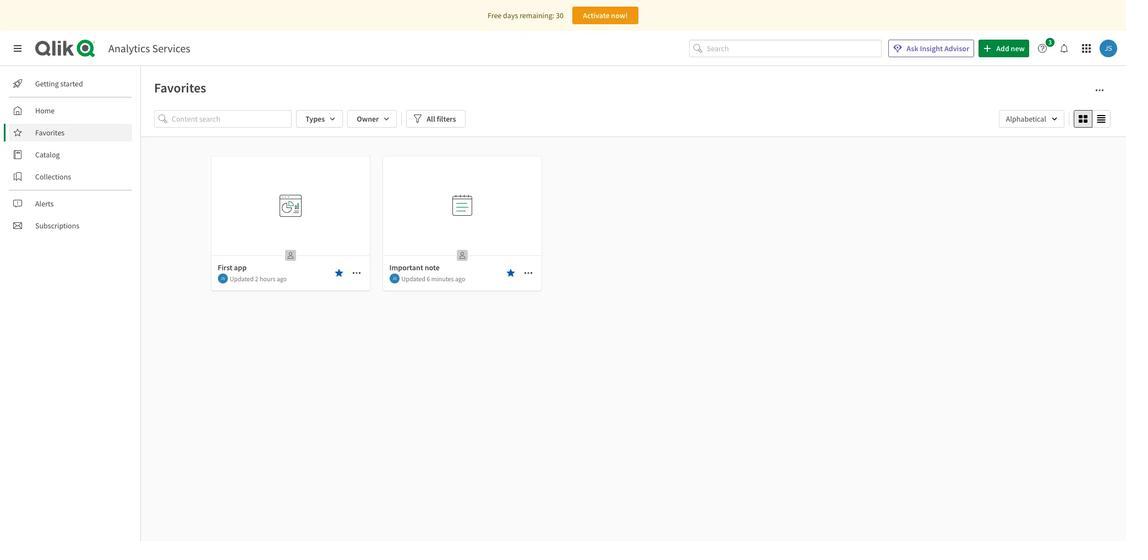 Task type: vqa. For each thing, say whether or not it's contained in the screenshot.
Insight
yes



Task type: locate. For each thing, give the bounding box(es) containing it.
6
[[427, 275, 430, 283]]

jacob simon element down first
[[218, 274, 228, 284]]

jacob simon image down "important" on the left of page
[[390, 274, 400, 284]]

1 jacob simon element from the left
[[218, 274, 228, 284]]

ago for first app
[[277, 275, 287, 283]]

getting
[[35, 79, 59, 89]]

2
[[255, 275, 258, 283]]

favorites inside navigation pane 'element'
[[35, 128, 65, 138]]

services
[[152, 41, 190, 55]]

important note
[[390, 263, 440, 273]]

favorites
[[154, 79, 206, 96], [35, 128, 65, 138]]

1 horizontal spatial personal element
[[454, 247, 471, 264]]

jacob simon element down "important" on the left of page
[[390, 274, 400, 284]]

0 horizontal spatial remove from favorites image
[[335, 269, 343, 278]]

1 horizontal spatial jacob simon element
[[390, 274, 400, 284]]

1 jacob simon image from the left
[[218, 274, 228, 284]]

jacob simon element
[[218, 274, 228, 284], [390, 274, 400, 284]]

1 remove from favorites image from the left
[[335, 269, 343, 278]]

1 horizontal spatial jacob simon image
[[390, 274, 400, 284]]

personal element for first app
[[282, 247, 299, 264]]

0 horizontal spatial jacob simon image
[[218, 274, 228, 284]]

jacob simon element for first
[[218, 274, 228, 284]]

more actions image for first app
[[352, 269, 361, 278]]

1 horizontal spatial updated
[[402, 275, 426, 283]]

2 ago from the left
[[455, 275, 466, 283]]

favorites down services
[[154, 79, 206, 96]]

2 personal element from the left
[[454, 247, 471, 264]]

all filters
[[427, 114, 456, 124]]

updated for app
[[230, 275, 254, 283]]

updated
[[230, 275, 254, 283], [402, 275, 426, 283]]

subscriptions link
[[9, 217, 132, 235]]

ago right minutes
[[455, 275, 466, 283]]

types button
[[296, 110, 343, 128]]

all filters button
[[407, 110, 466, 128]]

updated for note
[[402, 275, 426, 283]]

1 horizontal spatial remove from favorites image
[[506, 269, 515, 278]]

jacob simon image
[[218, 274, 228, 284], [390, 274, 400, 284]]

1 horizontal spatial more actions image
[[524, 269, 533, 278]]

jacob simon element for important
[[390, 274, 400, 284]]

2 jacob simon element from the left
[[390, 274, 400, 284]]

jacob simon image down first
[[218, 274, 228, 284]]

jacob simon image for important note
[[390, 274, 400, 284]]

0 horizontal spatial more actions image
[[352, 269, 361, 278]]

favorites up the catalog
[[35, 128, 65, 138]]

switch view group
[[1074, 110, 1111, 128]]

personal element up minutes
[[454, 247, 471, 264]]

1 vertical spatial favorites
[[35, 128, 65, 138]]

1 horizontal spatial ago
[[455, 275, 466, 283]]

personal element up updated 2 hours ago
[[282, 247, 299, 264]]

analytics services
[[108, 41, 190, 55]]

2 updated from the left
[[402, 275, 426, 283]]

0 horizontal spatial personal element
[[282, 247, 299, 264]]

alphabetical
[[1007, 114, 1047, 124]]

2 remove from favorites image from the left
[[506, 269, 515, 278]]

jacob simon image
[[1100, 40, 1118, 57]]

personal element
[[282, 247, 299, 264], [454, 247, 471, 264]]

first
[[218, 263, 233, 273]]

ask
[[907, 44, 919, 53]]

filters region
[[154, 108, 1114, 130]]

getting started link
[[9, 75, 132, 93]]

free days remaining: 30
[[488, 10, 564, 20]]

1 personal element from the left
[[282, 247, 299, 264]]

0 horizontal spatial favorites
[[35, 128, 65, 138]]

more actions image
[[1096, 86, 1105, 95], [352, 269, 361, 278], [524, 269, 533, 278]]

started
[[60, 79, 83, 89]]

1 updated from the left
[[230, 275, 254, 283]]

1 horizontal spatial favorites
[[154, 79, 206, 96]]

30
[[556, 10, 564, 20]]

catalog link
[[9, 146, 132, 164]]

updated 6 minutes ago
[[402, 275, 466, 283]]

ago right hours
[[277, 275, 287, 283]]

2 horizontal spatial more actions image
[[1096, 86, 1105, 95]]

add
[[997, 44, 1010, 53]]

app
[[234, 263, 247, 273]]

remove from favorites image for note
[[506, 269, 515, 278]]

updated down app
[[230, 275, 254, 283]]

first app
[[218, 263, 247, 273]]

alerts
[[35, 199, 54, 209]]

close sidebar menu image
[[13, 44, 22, 53]]

filters
[[437, 114, 456, 124]]

add new
[[997, 44, 1025, 53]]

1 ago from the left
[[277, 275, 287, 283]]

updated down important note in the left of the page
[[402, 275, 426, 283]]

new
[[1011, 44, 1025, 53]]

0 horizontal spatial jacob simon element
[[218, 274, 228, 284]]

favorites link
[[9, 124, 132, 142]]

0 horizontal spatial updated
[[230, 275, 254, 283]]

2 jacob simon image from the left
[[390, 274, 400, 284]]

collections
[[35, 172, 71, 182]]

collections link
[[9, 168, 132, 186]]

analytics
[[108, 41, 150, 55]]

0 horizontal spatial ago
[[277, 275, 287, 283]]

owner button
[[348, 110, 397, 128]]

Alphabetical field
[[999, 110, 1065, 128]]

ago
[[277, 275, 287, 283], [455, 275, 466, 283]]

free
[[488, 10, 502, 20]]

remove from favorites image
[[335, 269, 343, 278], [506, 269, 515, 278]]



Task type: describe. For each thing, give the bounding box(es) containing it.
now!
[[611, 10, 628, 20]]

ask insight advisor
[[907, 44, 970, 53]]

types
[[306, 114, 325, 124]]

minutes
[[432, 275, 454, 283]]

jacob simon image for first app
[[218, 274, 228, 284]]

3
[[1049, 38, 1052, 46]]

0 vertical spatial favorites
[[154, 79, 206, 96]]

getting started
[[35, 79, 83, 89]]

3 button
[[1034, 38, 1058, 57]]

activate now!
[[583, 10, 628, 20]]

insight
[[921, 44, 943, 53]]

ago for important note
[[455, 275, 466, 283]]

ask insight advisor button
[[889, 40, 975, 57]]

searchbar element
[[690, 39, 882, 57]]

days
[[503, 10, 518, 20]]

owner
[[357, 114, 379, 124]]

navigation pane element
[[0, 70, 140, 239]]

updated 2 hours ago
[[230, 275, 287, 283]]

analytics services element
[[108, 41, 190, 55]]

Search text field
[[707, 39, 882, 57]]

Content search text field
[[172, 110, 292, 128]]

advisor
[[945, 44, 970, 53]]

important
[[390, 263, 423, 273]]

personal element for important note
[[454, 247, 471, 264]]

activate now! link
[[573, 7, 639, 24]]

more actions image for important note
[[524, 269, 533, 278]]

home
[[35, 106, 55, 116]]

remaining:
[[520, 10, 555, 20]]

subscriptions
[[35, 221, 79, 231]]

all
[[427, 114, 435, 124]]

alerts link
[[9, 195, 132, 213]]

add new button
[[979, 40, 1030, 57]]

note
[[425, 263, 440, 273]]

hours
[[260, 275, 276, 283]]

activate
[[583, 10, 610, 20]]

catalog
[[35, 150, 60, 160]]

home link
[[9, 102, 132, 120]]

remove from favorites image for app
[[335, 269, 343, 278]]



